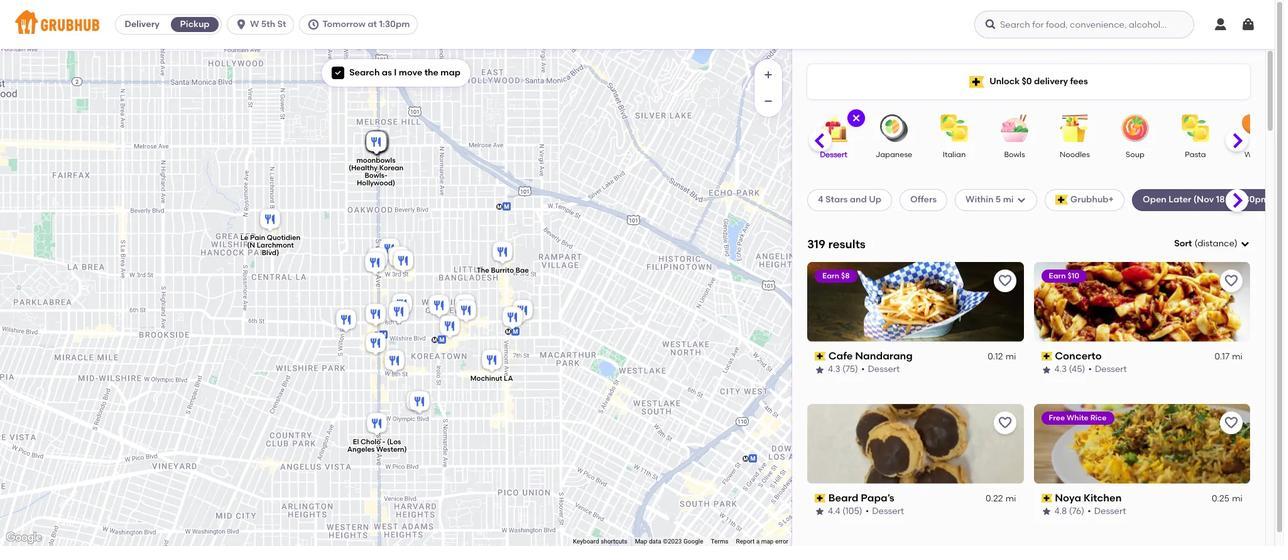 Task type: describe. For each thing, give the bounding box(es) containing it.
japanese image
[[872, 114, 916, 142]]

• for cafe nandarang
[[862, 364, 865, 375]]

concerto logo image
[[1034, 262, 1251, 342]]

(75)
[[843, 364, 858, 375]]

mochinut
[[470, 374, 502, 383]]

free
[[1049, 413, 1065, 422]]

dessert down the dessert image
[[820, 150, 848, 159]]

tomorrow at 1:30pm button
[[299, 14, 423, 35]]

$10
[[1068, 271, 1080, 280]]

4.3 (45)
[[1055, 364, 1086, 375]]

bowls image
[[993, 114, 1037, 142]]

subscription pass image for concerto
[[1042, 352, 1053, 361]]

toe bang cafe image
[[452, 292, 477, 320]]

tomorrow at 1:30pm
[[323, 19, 410, 30]]

1:30pm
[[379, 19, 410, 30]]

w 5th st
[[250, 19, 286, 30]]

pickup button
[[169, 14, 221, 35]]

cafe mak image
[[510, 298, 535, 325]]

noya kitchen image
[[391, 248, 416, 276]]

the
[[477, 266, 489, 274]]

sort ( distance )
[[1175, 238, 1238, 249]]

4 stars and up
[[818, 194, 882, 205]]

plus icon image
[[762, 69, 775, 81]]

• for noya kitchen
[[1088, 506, 1091, 517]]

error
[[776, 538, 789, 545]]

offers
[[911, 194, 937, 205]]

$0
[[1022, 76, 1032, 87]]

4.4 (105)
[[828, 506, 863, 517]]

svg image for tomorrow at 1:30pm
[[308, 18, 320, 31]]

noodles
[[1060, 150, 1090, 159]]

google
[[684, 538, 704, 545]]

save this restaurant image for concerto
[[1224, 273, 1239, 288]]

nancy silverton's - nancy fancy gelato image
[[365, 129, 390, 157]]

rethink ice cream (lactose-free/tummy-friendly) image
[[365, 129, 390, 157]]

ben's fast food image
[[365, 129, 390, 157]]

(nov
[[1194, 194, 1214, 205]]

noya kitchen logo image
[[1034, 404, 1251, 484]]

4.4
[[828, 506, 841, 517]]

western)
[[376, 445, 407, 453]]

1:30pm)
[[1239, 194, 1273, 205]]

• dessert for concerto
[[1089, 364, 1127, 375]]

4
[[818, 194, 824, 205]]

earn for cafe nandarang
[[823, 271, 840, 280]]

beard papa's logo image
[[808, 404, 1024, 484]]

rice
[[1091, 413, 1107, 422]]

0.12
[[988, 351, 1003, 362]]

the
[[425, 67, 439, 78]]

boba time image
[[453, 298, 479, 325]]

cafe nandarang
[[829, 350, 913, 362]]

0.17
[[1215, 351, 1230, 362]]

save this restaurant button for noya kitchen
[[1221, 411, 1243, 434]]

mi for kitchen
[[1233, 493, 1243, 504]]

(76)
[[1069, 506, 1085, 517]]

main navigation navigation
[[0, 0, 1275, 49]]

18
[[1217, 194, 1225, 205]]

• dessert for noya kitchen
[[1088, 506, 1127, 517]]

mochinut la image
[[479, 347, 504, 375]]

white
[[1067, 413, 1089, 422]]

bowls
[[1005, 150, 1025, 159]]

brady's bakery image
[[365, 129, 390, 157]]

le pain quotidien (n larchmont blvd)
[[240, 234, 300, 257]]

©2023
[[663, 538, 682, 545]]

data
[[649, 538, 662, 545]]

el cholo - (los angeles western) image
[[364, 411, 389, 438]]

terms
[[711, 538, 729, 545]]

• for concerto
[[1089, 364, 1092, 375]]

st
[[277, 19, 286, 30]]

• dessert for beard papa's
[[866, 506, 904, 517]]

la
[[504, 374, 513, 383]]

concerto image
[[386, 299, 411, 326]]

earn for concerto
[[1049, 271, 1066, 280]]

papa's
[[861, 492, 895, 504]]

and
[[850, 194, 867, 205]]

$8
[[841, 271, 850, 280]]

bevvy image
[[364, 129, 389, 157]]

319
[[808, 237, 826, 251]]

(
[[1195, 238, 1198, 249]]

bowls-
[[365, 171, 387, 180]]

report a map error
[[736, 538, 789, 545]]

keyboard shortcuts
[[573, 538, 628, 545]]

fat tomato pizza image
[[362, 250, 387, 277]]

within 5 mi
[[966, 194, 1014, 205]]

le pain quotidien (n larchmont blvd) image
[[257, 206, 283, 234]]

sort
[[1175, 238, 1193, 249]]

(n
[[247, 241, 255, 249]]

grubhub+
[[1071, 194, 1114, 205]]

mochinut la
[[470, 374, 513, 383]]

beard papa's image
[[363, 301, 388, 329]]

dessert right (45)
[[1095, 364, 1127, 375]]

blvd)
[[262, 249, 279, 257]]

map
[[635, 538, 648, 545]]

keyboard shortcuts button
[[573, 537, 628, 546]]

4.3 for concerto
[[1055, 364, 1067, 375]]

0.22
[[986, 493, 1003, 504]]

anju house image
[[377, 236, 402, 264]]

minus icon image
[[762, 95, 775, 107]]

angeles
[[347, 445, 375, 453]]

none field containing sort
[[1175, 238, 1251, 250]]

keyboard
[[573, 538, 599, 545]]

shortcuts
[[601, 538, 628, 545]]

1 vertical spatial at
[[1228, 194, 1237, 205]]

the burrito bae
[[477, 266, 529, 274]]

stars
[[826, 194, 848, 205]]

delivery
[[125, 19, 159, 30]]

fees
[[1071, 76, 1088, 87]]

soup
[[1126, 150, 1145, 159]]

dessert image
[[812, 114, 856, 142]]

le
[[240, 234, 248, 242]]

pasta image
[[1174, 114, 1218, 142]]

4.8
[[1055, 506, 1067, 517]]



Task type: locate. For each thing, give the bounding box(es) containing it.
save this restaurant image for noya kitchen
[[1224, 415, 1239, 430]]

1 horizontal spatial grubhub plus flag logo image
[[1056, 195, 1068, 205]]

distance
[[1198, 238, 1235, 249]]

later
[[1169, 194, 1192, 205]]

delivery button
[[116, 14, 169, 35]]

grubhub plus flag logo image for grubhub+
[[1056, 195, 1068, 205]]

319 results
[[808, 237, 866, 251]]

grubhub plus flag logo image for unlock $0 delivery fees
[[970, 76, 985, 88]]

svg image for w 5th st
[[235, 18, 248, 31]]

star icon image for noya kitchen
[[1042, 507, 1052, 517]]

unlock $0 delivery fees
[[990, 76, 1088, 87]]

hollywood)
[[357, 179, 395, 187]]

(los
[[387, 438, 401, 446]]

dessert down nandarang
[[868, 364, 900, 375]]

5
[[996, 194, 1001, 205]]

subscription pass image
[[1042, 352, 1053, 361], [815, 494, 826, 503]]

crafted donuts image
[[333, 307, 359, 335]]

cafe nandarang image
[[389, 291, 414, 319]]

w
[[250, 19, 259, 30]]

2 earn from the left
[[1049, 271, 1066, 280]]

quotidien
[[267, 234, 300, 242]]

amandine patisserie cafe image
[[404, 388, 429, 416]]

el cholo - (los angeles western)
[[347, 438, 407, 453]]

4.3 down the "cafe"
[[828, 364, 841, 375]]

sweet rose creamery image
[[364, 129, 389, 157]]

mi for papa's
[[1006, 493, 1017, 504]]

subscription pass image for beard papa's
[[815, 494, 826, 503]]

unlock
[[990, 76, 1020, 87]]

map
[[441, 67, 461, 78], [761, 538, 774, 545]]

yogurtland image
[[500, 304, 525, 332]]

subscription pass image for noya kitchen
[[1042, 494, 1053, 503]]

• dessert down papa's
[[866, 506, 904, 517]]

0.22 mi
[[986, 493, 1017, 504]]

free white rice
[[1049, 413, 1107, 422]]

star icon image for beard papa's
[[815, 507, 825, 517]]

1 vertical spatial map
[[761, 538, 774, 545]]

svg image
[[1214, 17, 1229, 32], [1241, 17, 1256, 32], [985, 18, 997, 31], [334, 69, 342, 77], [1017, 195, 1027, 205], [1241, 239, 1251, 249]]

noodles image
[[1053, 114, 1097, 142]]

up
[[869, 194, 882, 205]]

star icon image
[[815, 365, 825, 375], [1042, 365, 1052, 375], [815, 507, 825, 517], [1042, 507, 1052, 517]]

star icon image left 4.4
[[815, 507, 825, 517]]

4.3 (75)
[[828, 364, 858, 375]]

slurpin' ramen bar image
[[382, 348, 407, 376]]

namsan image
[[426, 293, 452, 320]]

tomorrow
[[323, 19, 366, 30]]

lulubowls (hawaiian-inspired bowls- hollywood) image
[[365, 129, 390, 157]]

moonbowls (healthy korean bowls- hollywood)
[[348, 156, 403, 187]]

results
[[829, 237, 866, 251]]

cafe nandarang logo image
[[808, 262, 1024, 342]]

(105)
[[843, 506, 863, 517]]

at left 1:30pm
[[368, 19, 377, 30]]

report
[[736, 538, 755, 545]]

dessert for kitchen
[[1095, 506, 1127, 517]]

as
[[382, 67, 392, 78]]

subscription pass image left the "cafe"
[[815, 352, 826, 361]]

wings image
[[1234, 114, 1278, 142]]

Search for food, convenience, alcohol... search field
[[975, 11, 1195, 38]]

0 vertical spatial grubhub plus flag logo image
[[970, 76, 985, 88]]

noya
[[1055, 492, 1082, 504]]

w 5th st button
[[227, 14, 299, 35]]

0 horizontal spatial svg image
[[235, 18, 248, 31]]

wasabi japanese noodle house image
[[437, 313, 462, 341]]

earn left $8
[[823, 271, 840, 280]]

0 horizontal spatial subscription pass image
[[815, 494, 826, 503]]

italian image
[[933, 114, 977, 142]]

svg image inside the tomorrow at 1:30pm button
[[308, 18, 320, 31]]

1 horizontal spatial subscription pass image
[[1042, 494, 1053, 503]]

delivery
[[1034, 76, 1068, 87]]

4.3 for cafe nandarang
[[828, 364, 841, 375]]

svg image inside w 5th st button
[[235, 18, 248, 31]]

the dolly llama image
[[365, 245, 390, 273]]

mi for nandarang
[[1006, 351, 1017, 362]]

open
[[1143, 194, 1167, 205]]

dessert
[[820, 150, 848, 159], [868, 364, 900, 375], [1095, 364, 1127, 375], [872, 506, 904, 517], [1095, 506, 1127, 517]]

mumu bakery & cake image
[[407, 389, 432, 416]]

desserts now image
[[365, 129, 390, 157]]

grubhub plus flag logo image left unlock
[[970, 76, 985, 88]]

a
[[757, 538, 760, 545]]

earn
[[823, 271, 840, 280], [1049, 271, 1066, 280]]

0 vertical spatial map
[[441, 67, 461, 78]]

dr. shica's bakery image
[[364, 129, 389, 157]]

1 earn from the left
[[823, 271, 840, 280]]

mi right 0.17
[[1233, 351, 1243, 362]]

• dessert
[[862, 364, 900, 375], [1089, 364, 1127, 375], [866, 506, 904, 517], [1088, 506, 1127, 517]]

at
[[368, 19, 377, 30], [1228, 194, 1237, 205]]

0 vertical spatial subscription pass image
[[815, 352, 826, 361]]

save this restaurant button for cafe nandarang
[[994, 269, 1017, 292]]

pickup
[[180, 19, 210, 30]]

subscription pass image for cafe nandarang
[[815, 352, 826, 361]]

mi right 0.22
[[1006, 493, 1017, 504]]

noya kitchen
[[1055, 492, 1122, 504]]

report a map error link
[[736, 538, 789, 545]]

star icon image left 4.3 (45)
[[1042, 365, 1052, 375]]

pasta
[[1186, 150, 1206, 159]]

5th
[[261, 19, 275, 30]]

0 horizontal spatial subscription pass image
[[815, 352, 826, 361]]

map right the
[[441, 67, 461, 78]]

svg image left japanese 'image'
[[852, 113, 862, 123]]

move
[[399, 67, 423, 78]]

dream pops image
[[364, 129, 389, 157]]

7-star liquor & market image
[[386, 244, 411, 272]]

pain
[[250, 234, 265, 242]]

• right (76)
[[1088, 506, 1091, 517]]

dessert down kitchen
[[1095, 506, 1127, 517]]

nandarang
[[856, 350, 913, 362]]

terms link
[[711, 538, 729, 545]]

within
[[966, 194, 994, 205]]

0 vertical spatial subscription pass image
[[1042, 352, 1053, 361]]

2 4.3 from the left
[[1055, 364, 1067, 375]]

(healthy
[[348, 164, 377, 172]]

fatamorgana gelato image
[[364, 129, 389, 157]]

svg image left w
[[235, 18, 248, 31]]

save this restaurant button for concerto
[[1221, 269, 1243, 292]]

mi right 0.25
[[1233, 493, 1243, 504]]

kitchen
[[1084, 492, 1122, 504]]

svg image
[[235, 18, 248, 31], [308, 18, 320, 31], [852, 113, 862, 123]]

map region
[[0, 0, 922, 546]]

subscription pass image left the noya
[[1042, 494, 1053, 503]]

• right (45)
[[1089, 364, 1092, 375]]

cafe
[[829, 350, 853, 362]]

4.3 left (45)
[[1055, 364, 1067, 375]]

mi right the 0.12 on the bottom
[[1006, 351, 1017, 362]]

-
[[382, 438, 385, 446]]

1 horizontal spatial svg image
[[308, 18, 320, 31]]

0 vertical spatial at
[[368, 19, 377, 30]]

• dessert down kitchen
[[1088, 506, 1127, 517]]

at inside button
[[368, 19, 377, 30]]

•
[[862, 364, 865, 375], [1089, 364, 1092, 375], [866, 506, 869, 517], [1088, 506, 1091, 517]]

1 vertical spatial grubhub plus flag logo image
[[1056, 195, 1068, 205]]

star icon image left 4.3 (75)
[[815, 365, 825, 375]]

• dessert down nandarang
[[862, 364, 900, 375]]

grubhub plus flag logo image left grubhub+
[[1056, 195, 1068, 205]]

save this restaurant image
[[1224, 273, 1239, 288], [998, 415, 1013, 430], [1224, 415, 1239, 430]]

svg image inside field
[[1241, 239, 1251, 249]]

1 4.3 from the left
[[828, 364, 841, 375]]

wings
[[1245, 150, 1268, 159]]

1 horizontal spatial 4.3
[[1055, 364, 1067, 375]]

dessert down papa's
[[872, 506, 904, 517]]

grubhub plus flag logo image
[[970, 76, 985, 88], [1056, 195, 1068, 205]]

bae
[[515, 266, 529, 274]]

(45)
[[1069, 364, 1086, 375]]

None field
[[1175, 238, 1251, 250]]

house of birria image
[[365, 129, 390, 157]]

moonbowls
[[356, 156, 395, 164]]

4.3
[[828, 364, 841, 375], [1055, 364, 1067, 375]]

soup image
[[1114, 114, 1158, 142]]

1 horizontal spatial map
[[761, 538, 774, 545]]

earn $8
[[823, 271, 850, 280]]

save this restaurant image
[[998, 273, 1013, 288]]

beard
[[829, 492, 859, 504]]

boba story image
[[363, 330, 388, 358]]

1 vertical spatial subscription pass image
[[815, 494, 826, 503]]

svg image left the tomorrow
[[308, 18, 320, 31]]

1 horizontal spatial earn
[[1049, 271, 1066, 280]]

dessert for papa's
[[872, 506, 904, 517]]

el
[[353, 438, 359, 446]]

beard papa's
[[829, 492, 895, 504]]

0 horizontal spatial 4.3
[[828, 364, 841, 375]]

google image
[[3, 530, 45, 546]]

earn left $10
[[1049, 271, 1066, 280]]

the burrito bae image
[[490, 239, 515, 267]]

earn $10
[[1049, 271, 1080, 280]]

cholo
[[360, 438, 381, 446]]

• for beard papa's
[[866, 506, 869, 517]]

2 horizontal spatial svg image
[[852, 113, 862, 123]]

1 horizontal spatial at
[[1228, 194, 1237, 205]]

open later (nov 18 at 1:30pm)
[[1143, 194, 1273, 205]]

0.25 mi
[[1212, 493, 1243, 504]]

4.8 (76)
[[1055, 506, 1085, 517]]

subscription pass image
[[815, 352, 826, 361], [1042, 494, 1053, 503]]

dessert for nandarang
[[868, 364, 900, 375]]

subscription pass image left the beard
[[815, 494, 826, 503]]

map right a
[[761, 538, 774, 545]]

at right 18 at the top right of the page
[[1228, 194, 1237, 205]]

star icon image for concerto
[[1042, 365, 1052, 375]]

mi right the 5 at the right top of page
[[1003, 194, 1014, 205]]

• right (75)
[[862, 364, 865, 375]]

• dessert for cafe nandarang
[[862, 364, 900, 375]]

• dessert right (45)
[[1089, 364, 1127, 375]]

moonbowls (healthy korean bowls-hollywood) image
[[364, 129, 389, 157]]

subscription pass image left concerto
[[1042, 352, 1053, 361]]

0 horizontal spatial at
[[368, 19, 377, 30]]

star icon image left the '4.8'
[[1042, 507, 1052, 517]]

save this restaurant button
[[994, 269, 1017, 292], [1221, 269, 1243, 292], [994, 411, 1017, 434], [1221, 411, 1243, 434]]

• down 'beard papa's'
[[866, 506, 869, 517]]

0.17 mi
[[1215, 351, 1243, 362]]

larchmont
[[257, 241, 294, 249]]

0 horizontal spatial earn
[[823, 271, 840, 280]]

star icon image for cafe nandarang
[[815, 365, 825, 375]]

0 horizontal spatial map
[[441, 67, 461, 78]]

1 vertical spatial subscription pass image
[[1042, 494, 1053, 503]]

0.25
[[1212, 493, 1230, 504]]

0 horizontal spatial grubhub plus flag logo image
[[970, 76, 985, 88]]

1 horizontal spatial subscription pass image
[[1042, 352, 1053, 361]]



Task type: vqa. For each thing, say whether or not it's contained in the screenshot.
Search
yes



